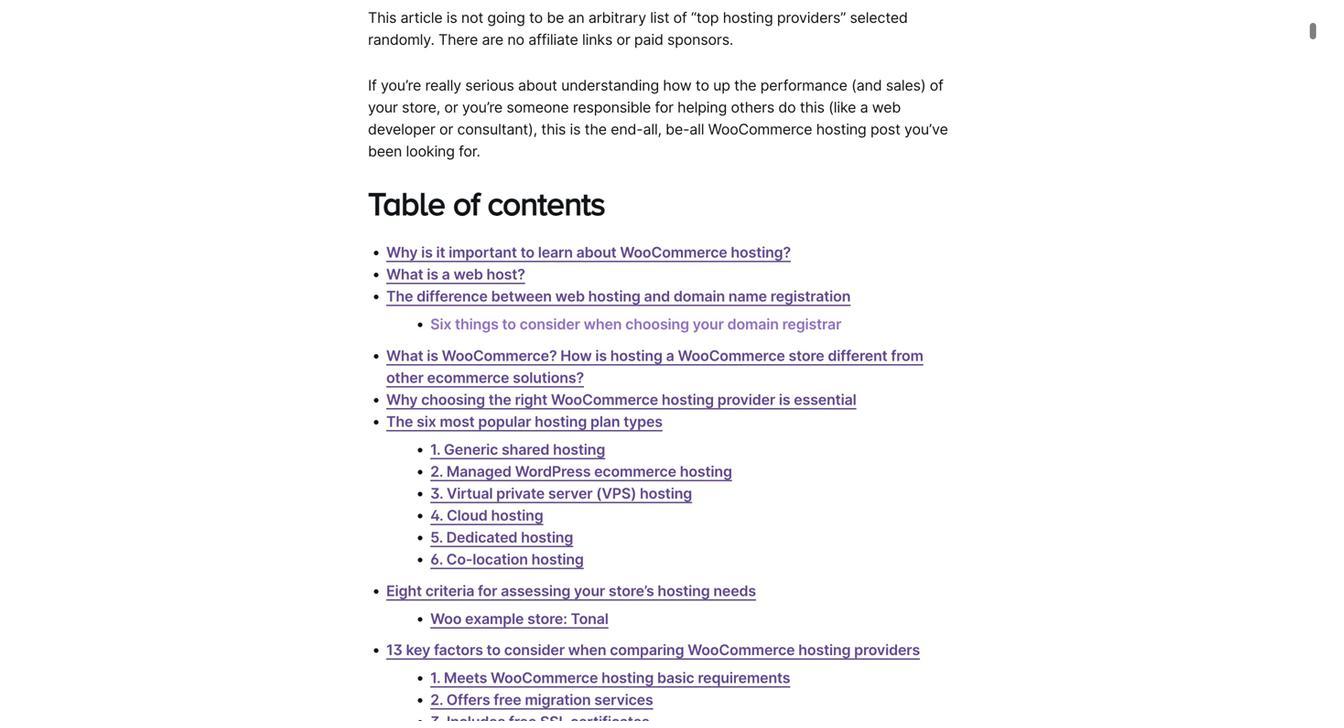 Task type: vqa. For each thing, say whether or not it's contained in the screenshot.
ecommerce inside 1. Generic shared hosting 2. Managed WordPress ecommerce hosting 3. Virtual private server (VPS) hosting 4. Cloud hosting 5. Dedicated hosting 6. Co-location hosting
yes



Task type: locate. For each thing, give the bounding box(es) containing it.
0 vertical spatial ecommerce
[[427, 369, 509, 387]]

you're down serious
[[462, 98, 503, 116]]

up
[[713, 76, 730, 94]]

0 vertical spatial consider
[[520, 316, 580, 333]]

woocommerce up provider
[[678, 347, 785, 365]]

the left difference
[[386, 288, 413, 305]]

of right the sales)
[[930, 76, 944, 94]]

1 vertical spatial when
[[568, 641, 606, 659]]

provider
[[718, 391, 776, 409]]

1 vertical spatial 1.
[[430, 669, 440, 687]]

2 vertical spatial your
[[574, 582, 605, 600]]

1 2. from the top
[[430, 463, 443, 481]]

for up example
[[478, 582, 497, 600]]

to inside why is it important to learn about woocommerce hosting? what is a web host?
[[521, 244, 535, 262]]

shared
[[502, 441, 550, 459]]

your inside if you're really serious about understanding how to up the performance (and sales) of your store, or you're someone responsible for helping others do this (like a web developer or consultant), this is the end-all, be-all woocommerce hosting post you've been looking for.
[[368, 98, 398, 116]]

web
[[872, 98, 901, 116], [454, 266, 483, 284], [555, 288, 585, 305]]

someone
[[507, 98, 569, 116]]

this
[[800, 98, 825, 116], [541, 120, 566, 138]]

woocommerce
[[708, 120, 812, 138], [620, 244, 727, 262], [678, 347, 785, 365], [551, 391, 658, 409], [688, 641, 795, 659], [491, 669, 598, 687]]

to left learn at left
[[521, 244, 535, 262]]

all
[[690, 120, 704, 138]]

0 horizontal spatial for
[[478, 582, 497, 600]]

this down performance
[[800, 98, 825, 116]]

0 horizontal spatial a
[[442, 266, 450, 284]]

generic
[[444, 441, 498, 459]]

six things to consider when choosing your domain registrar link
[[430, 316, 842, 333]]

1 vertical spatial or
[[444, 98, 458, 116]]

2 why from the top
[[386, 391, 418, 409]]

0 vertical spatial choosing
[[625, 316, 689, 333]]

1 horizontal spatial about
[[576, 244, 617, 262]]

hosting down private
[[491, 507, 543, 525]]

from
[[891, 347, 924, 365]]

if
[[368, 76, 377, 94]]

ecommerce
[[427, 369, 509, 387], [594, 463, 676, 481]]

hosting inside 'this article is not going to be an arbitrary list of "top hosting providers" selected randomly. there are no affiliate links or paid sponsors.'
[[723, 9, 773, 26]]

consider down 'store:'
[[504, 641, 565, 659]]

0 vertical spatial this
[[800, 98, 825, 116]]

choosing
[[625, 316, 689, 333], [421, 391, 485, 409]]

or up looking
[[439, 120, 453, 138]]

hosting right "top
[[723, 9, 773, 26]]

all,
[[643, 120, 662, 138]]

2 what from the top
[[386, 347, 423, 365]]

the down responsible
[[585, 120, 607, 138]]

an
[[568, 9, 585, 26]]

of
[[674, 9, 687, 26], [930, 76, 944, 94], [453, 186, 480, 222]]

1. for 1. generic shared hosting 2. managed wordpress ecommerce hosting 3. virtual private server (vps) hosting 4. cloud hosting 5. dedicated hosting 6. co-location hosting
[[430, 441, 440, 459]]

store's
[[609, 582, 654, 600]]

how
[[663, 76, 692, 94]]

2 the from the top
[[386, 413, 413, 431]]

the up the popular
[[489, 391, 512, 409]]

13
[[386, 641, 403, 659]]

location
[[473, 551, 528, 569]]

hosting down '(like'
[[816, 120, 867, 138]]

most
[[440, 413, 475, 431]]

important
[[449, 244, 517, 262]]

ecommerce down woocommerce?
[[427, 369, 509, 387]]

1 horizontal spatial your
[[574, 582, 605, 600]]

is inside 'this article is not going to be an arbitrary list of "top hosting providers" selected randomly. there are no affiliate links or paid sponsors.'
[[447, 9, 457, 26]]

woocommerce up 'and'
[[620, 244, 727, 262]]

1. left meets
[[430, 669, 440, 687]]

server
[[548, 485, 593, 503]]

web inside why is it important to learn about woocommerce hosting? what is a web host?
[[454, 266, 483, 284]]

a right '(like'
[[860, 98, 868, 116]]

2 vertical spatial of
[[453, 186, 480, 222]]

1 vertical spatial the
[[386, 413, 413, 431]]

1. meets woocommerce hosting basic requirements link
[[430, 669, 790, 687]]

a down six things to consider when choosing your domain registrar link
[[666, 347, 674, 365]]

hosting down right
[[535, 413, 587, 431]]

woocommerce down others
[[708, 120, 812, 138]]

domain right 'and'
[[674, 288, 725, 305]]

0 vertical spatial a
[[860, 98, 868, 116]]

for up all,
[[655, 98, 674, 116]]

about right learn at left
[[576, 244, 617, 262]]

2 horizontal spatial of
[[930, 76, 944, 94]]

0 horizontal spatial choosing
[[421, 391, 485, 409]]

hosting up 2. managed wordpress ecommerce hosting link
[[553, 441, 605, 459]]

1 why from the top
[[386, 244, 418, 262]]

0 vertical spatial the
[[386, 288, 413, 305]]

web down important
[[454, 266, 483, 284]]

2 vertical spatial the
[[489, 391, 512, 409]]

1. inside 1. meets woocommerce hosting basic requirements 2. offers free migration services
[[430, 669, 440, 687]]

0 vertical spatial your
[[368, 98, 398, 116]]

to
[[529, 9, 543, 26], [696, 76, 709, 94], [521, 244, 535, 262], [502, 316, 516, 333], [487, 641, 501, 659]]

why left it
[[386, 244, 418, 262]]

paid
[[634, 31, 663, 48]]

2 horizontal spatial web
[[872, 98, 901, 116]]

about up someone at the left top of page
[[518, 76, 557, 94]]

0 horizontal spatial of
[[453, 186, 480, 222]]

six things to consider when choosing your domain registrar
[[430, 316, 842, 333]]

the up others
[[734, 76, 757, 94]]

2 2. from the top
[[430, 691, 443, 709]]

2 horizontal spatial your
[[693, 316, 724, 333]]

1. inside the 1. generic shared hosting 2. managed wordpress ecommerce hosting 3. virtual private server (vps) hosting 4. cloud hosting 5. dedicated hosting 6. co-location hosting
[[430, 441, 440, 459]]

hosting left providers
[[799, 641, 851, 659]]

looking
[[406, 142, 455, 160]]

2. left offers
[[430, 691, 443, 709]]

0 horizontal spatial web
[[454, 266, 483, 284]]

what up other
[[386, 347, 423, 365]]

for
[[655, 98, 674, 116], [478, 582, 497, 600]]

name
[[729, 288, 767, 305]]

other
[[386, 369, 424, 387]]

1 horizontal spatial of
[[674, 9, 687, 26]]

hosting up six things to consider when choosing your domain registrar
[[588, 288, 641, 305]]

1 horizontal spatial domain
[[727, 316, 779, 333]]

factors
[[434, 641, 483, 659]]

popular
[[478, 413, 531, 431]]

1. generic shared hosting link
[[430, 441, 605, 459]]

a inside why is it important to learn about woocommerce hosting? what is a web host?
[[442, 266, 450, 284]]

3.
[[430, 485, 443, 503]]

3. virtual private server (vps) hosting link
[[430, 485, 692, 503]]

six
[[417, 413, 436, 431]]

what up difference
[[386, 266, 423, 284]]

1 horizontal spatial the
[[585, 120, 607, 138]]

affiliate
[[528, 31, 578, 48]]

1 vertical spatial you're
[[462, 98, 503, 116]]

example
[[465, 610, 524, 628]]

or
[[617, 31, 630, 48], [444, 98, 458, 116], [439, 120, 453, 138]]

2 1. from the top
[[430, 669, 440, 687]]

is down it
[[427, 266, 438, 284]]

0 horizontal spatial your
[[368, 98, 398, 116]]

or down the arbitrary
[[617, 31, 630, 48]]

1 horizontal spatial choosing
[[625, 316, 689, 333]]

1 horizontal spatial for
[[655, 98, 674, 116]]

no
[[507, 31, 524, 48]]

1 vertical spatial domain
[[727, 316, 779, 333]]

1 vertical spatial a
[[442, 266, 450, 284]]

0 horizontal spatial this
[[541, 120, 566, 138]]

eight
[[386, 582, 422, 600]]

of right the list
[[674, 9, 687, 26]]

web up post
[[872, 98, 901, 116]]

you're
[[381, 76, 421, 94], [462, 98, 503, 116]]

0 vertical spatial about
[[518, 76, 557, 94]]

2 horizontal spatial a
[[860, 98, 868, 116]]

0 vertical spatial 2.
[[430, 463, 443, 481]]

5.
[[430, 529, 443, 547]]

2 vertical spatial a
[[666, 347, 674, 365]]

0 horizontal spatial the
[[489, 391, 512, 409]]

0 vertical spatial when
[[584, 316, 622, 333]]

the left 'six'
[[386, 413, 413, 431]]

needs
[[713, 582, 756, 600]]

or down really
[[444, 98, 458, 116]]

randomly.
[[368, 31, 435, 48]]

when down the difference between web hosting and domain name registration
[[584, 316, 622, 333]]

0 vertical spatial what
[[386, 266, 423, 284]]

2. up 3.
[[430, 463, 443, 481]]

1 vertical spatial the
[[585, 120, 607, 138]]

why inside what is woocommerce? how is hosting a woocommerce store different from other ecommerce solutions? why choosing the right woocommerce hosting provider is essential
[[386, 391, 418, 409]]

ecommerce up (vps)
[[594, 463, 676, 481]]

1 vertical spatial web
[[454, 266, 483, 284]]

what inside what is woocommerce? how is hosting a woocommerce store different from other ecommerce solutions? why choosing the right woocommerce hosting provider is essential
[[386, 347, 423, 365]]

1 vertical spatial your
[[693, 316, 724, 333]]

0 vertical spatial the
[[734, 76, 757, 94]]

links
[[582, 31, 613, 48]]

for.
[[459, 142, 480, 160]]

hosting down six things to consider when choosing your domain registrar
[[610, 347, 663, 365]]

0 vertical spatial 1.
[[430, 441, 440, 459]]

0 vertical spatial for
[[655, 98, 674, 116]]

choosing down 'and'
[[625, 316, 689, 333]]

the difference between web hosting and domain name registration
[[386, 288, 851, 305]]

to left the up
[[696, 76, 709, 94]]

2 vertical spatial web
[[555, 288, 585, 305]]

woocommerce up requirements
[[688, 641, 795, 659]]

you're right if
[[381, 76, 421, 94]]

1 vertical spatial 2.
[[430, 691, 443, 709]]

13 key factors to consider when comparing woocommerce hosting providers link
[[386, 641, 920, 659]]

0 horizontal spatial you're
[[381, 76, 421, 94]]

to down between on the left top
[[502, 316, 516, 333]]

to left be
[[529, 9, 543, 26]]

0 horizontal spatial domain
[[674, 288, 725, 305]]

1 horizontal spatial ecommerce
[[594, 463, 676, 481]]

1 vertical spatial of
[[930, 76, 944, 94]]

choosing up most
[[421, 391, 485, 409]]

1 horizontal spatial a
[[666, 347, 674, 365]]

cloud
[[447, 507, 488, 525]]

really
[[425, 76, 461, 94]]

your down if
[[368, 98, 398, 116]]

0 vertical spatial of
[[674, 9, 687, 26]]

different
[[828, 347, 888, 365]]

hosting down what is woocommerce? how is hosting a woocommerce store different from other ecommerce solutions? link
[[662, 391, 714, 409]]

why choosing the right woocommerce hosting provider is essential link
[[386, 391, 857, 409]]

consider down between on the left top
[[520, 316, 580, 333]]

hosting up eight criteria for assessing your store's hosting needs
[[532, 551, 584, 569]]

1 vertical spatial about
[[576, 244, 617, 262]]

0 vertical spatial domain
[[674, 288, 725, 305]]

1. for 1. meets woocommerce hosting basic requirements 2. offers free migration services
[[430, 669, 440, 687]]

1 horizontal spatial you're
[[462, 98, 503, 116]]

of up important
[[453, 186, 480, 222]]

six
[[430, 316, 451, 333]]

woocommerce inside 1. meets woocommerce hosting basic requirements 2. offers free migration services
[[491, 669, 598, 687]]

domain
[[674, 288, 725, 305], [727, 316, 779, 333]]

0 vertical spatial why
[[386, 244, 418, 262]]

is down responsible
[[570, 120, 581, 138]]

private
[[496, 485, 545, 503]]

list
[[650, 9, 670, 26]]

is left the not
[[447, 9, 457, 26]]

1 what from the top
[[386, 266, 423, 284]]

1 horizontal spatial this
[[800, 98, 825, 116]]

0 vertical spatial or
[[617, 31, 630, 48]]

when down tonal
[[568, 641, 606, 659]]

web down why is it important to learn about woocommerce hosting? what is a web host?
[[555, 288, 585, 305]]

right
[[515, 391, 548, 409]]

your up tonal
[[574, 582, 605, 600]]

1 the from the top
[[386, 288, 413, 305]]

tonal
[[571, 610, 609, 628]]

a down it
[[442, 266, 450, 284]]

why down other
[[386, 391, 418, 409]]

wordpress
[[515, 463, 591, 481]]

or inside 'this article is not going to be an arbitrary list of "top hosting providers" selected randomly. there are no affiliate links or paid sponsors.'
[[617, 31, 630, 48]]

0 vertical spatial web
[[872, 98, 901, 116]]

be-
[[666, 120, 690, 138]]

1 vertical spatial what
[[386, 347, 423, 365]]

types
[[624, 413, 663, 431]]

what is a web host? link
[[386, 266, 525, 284]]

1. down 'six'
[[430, 441, 440, 459]]

1 vertical spatial ecommerce
[[594, 463, 676, 481]]

1 1. from the top
[[430, 441, 440, 459]]

a inside what is woocommerce? how is hosting a woocommerce store different from other ecommerce solutions? why choosing the right woocommerce hosting provider is essential
[[666, 347, 674, 365]]

2.
[[430, 463, 443, 481], [430, 691, 443, 709]]

are
[[482, 31, 504, 48]]

1 vertical spatial why
[[386, 391, 418, 409]]

hosting up services
[[602, 669, 654, 687]]

0 horizontal spatial ecommerce
[[427, 369, 509, 387]]

0 horizontal spatial about
[[518, 76, 557, 94]]

woocommerce up 2. offers free migration services link
[[491, 669, 598, 687]]

this down someone at the left top of page
[[541, 120, 566, 138]]

comparing
[[610, 641, 684, 659]]

1 vertical spatial choosing
[[421, 391, 485, 409]]

domain down name
[[727, 316, 779, 333]]

your up what is woocommerce? how is hosting a woocommerce store different from other ecommerce solutions? link
[[693, 316, 724, 333]]



Task type: describe. For each thing, give the bounding box(es) containing it.
web inside if you're really serious about understanding how to up the performance (and sales) of your store, or you're someone responsible for helping others do this (like a web developer or consultant), this is the end-all, be-all woocommerce hosting post you've been looking for.
[[872, 98, 901, 116]]

the six most popular hosting plan types
[[386, 413, 663, 431]]

the difference between web hosting and domain name registration link
[[386, 288, 851, 305]]

end-
[[611, 120, 643, 138]]

what is woocommerce? how is hosting a woocommerce store different from other ecommerce solutions? link
[[386, 347, 924, 387]]

about inside why is it important to learn about woocommerce hosting? what is a web host?
[[576, 244, 617, 262]]

is left it
[[421, 244, 433, 262]]

2. managed wordpress ecommerce hosting link
[[430, 463, 732, 481]]

to inside if you're really serious about understanding how to up the performance (and sales) of your store, or you're someone responsible for helping others do this (like a web developer or consultant), this is the end-all, be-all woocommerce hosting post you've been looking for.
[[696, 76, 709, 94]]

ecommerce inside what is woocommerce? how is hosting a woocommerce store different from other ecommerce solutions? why choosing the right woocommerce hosting provider is essential
[[427, 369, 509, 387]]

table
[[368, 186, 445, 222]]

post
[[871, 120, 901, 138]]

eight criteria for assessing your store's hosting needs link
[[386, 582, 756, 600]]

understanding
[[561, 76, 659, 94]]

there
[[439, 31, 478, 48]]

how
[[561, 347, 592, 365]]

2 horizontal spatial the
[[734, 76, 757, 94]]

performance
[[761, 76, 848, 94]]

why is it important to learn about woocommerce hosting? what is a web host?
[[386, 244, 791, 284]]

requirements
[[698, 669, 790, 687]]

what inside why is it important to learn about woocommerce hosting? what is a web host?
[[386, 266, 423, 284]]

solutions?
[[513, 369, 584, 387]]

selected
[[850, 9, 908, 26]]

hosting inside 1. meets woocommerce hosting basic requirements 2. offers free migration services
[[602, 669, 654, 687]]

host?
[[487, 266, 525, 284]]

about inside if you're really serious about understanding how to up the performance (and sales) of your store, or you're someone responsible for helping others do this (like a web developer or consultant), this is the end-all, be-all woocommerce hosting post you've been looking for.
[[518, 76, 557, 94]]

table of contents
[[368, 186, 605, 222]]

registrar
[[782, 316, 842, 333]]

to inside 'this article is not going to be an arbitrary list of "top hosting providers" selected randomly. there are no affiliate links or paid sponsors.'
[[529, 9, 543, 26]]

the inside what is woocommerce? how is hosting a woocommerce store different from other ecommerce solutions? why choosing the right woocommerce hosting provider is essential
[[489, 391, 512, 409]]

assessing
[[501, 582, 571, 600]]

this
[[368, 9, 397, 26]]

is right provider
[[779, 391, 791, 409]]

providers"
[[777, 9, 846, 26]]

2. offers free migration services link
[[430, 691, 653, 709]]

eight criteria for assessing your store's hosting needs
[[386, 582, 756, 600]]

1 vertical spatial this
[[541, 120, 566, 138]]

offers
[[447, 691, 490, 709]]

why inside why is it important to learn about woocommerce hosting? what is a web host?
[[386, 244, 418, 262]]

2. inside 1. meets woocommerce hosting basic requirements 2. offers free migration services
[[430, 691, 443, 709]]

store:
[[527, 610, 567, 628]]

difference
[[417, 288, 488, 305]]

hosting down provider
[[680, 463, 732, 481]]

woo example store: tonal link
[[430, 610, 609, 628]]

migration
[[525, 691, 591, 709]]

the for the difference between web hosting and domain name registration
[[386, 288, 413, 305]]

and
[[644, 288, 670, 305]]

4.
[[430, 507, 443, 525]]

4. cloud hosting link
[[430, 507, 543, 525]]

2. inside the 1. generic shared hosting 2. managed wordpress ecommerce hosting 3. virtual private server (vps) hosting 4. cloud hosting 5. dedicated hosting 6. co-location hosting
[[430, 463, 443, 481]]

providers
[[854, 641, 920, 659]]

learn
[[538, 244, 573, 262]]

hosting right (vps)
[[640, 485, 692, 503]]

article
[[401, 9, 443, 26]]

woocommerce up plan at the bottom of the page
[[551, 391, 658, 409]]

things
[[455, 316, 499, 333]]

sponsors.
[[667, 31, 733, 48]]

it
[[436, 244, 445, 262]]

been
[[368, 142, 402, 160]]

contents
[[487, 186, 605, 222]]

plan
[[590, 413, 620, 431]]

is right how
[[595, 347, 607, 365]]

be
[[547, 9, 564, 26]]

1 vertical spatial for
[[478, 582, 497, 600]]

(and
[[852, 76, 882, 94]]

of inside if you're really serious about understanding how to up the performance (and sales) of your store, or you're someone responsible for helping others do this (like a web developer or consultant), this is the end-all, be-all woocommerce hosting post you've been looking for.
[[930, 76, 944, 94]]

1 vertical spatial consider
[[504, 641, 565, 659]]

1. generic shared hosting 2. managed wordpress ecommerce hosting 3. virtual private server (vps) hosting 4. cloud hosting 5. dedicated hosting 6. co-location hosting
[[430, 441, 732, 569]]

you've
[[905, 120, 948, 138]]

hosting up the 6. co-location hosting link
[[521, 529, 573, 547]]

consultant),
[[457, 120, 537, 138]]

13 key factors to consider when comparing woocommerce hosting providers
[[386, 641, 920, 659]]

not
[[461, 9, 483, 26]]

hosting left needs
[[658, 582, 710, 600]]

sales)
[[886, 76, 926, 94]]

a inside if you're really serious about understanding how to up the performance (and sales) of your store, or you're someone responsible for helping others do this (like a web developer or consultant), this is the end-all, be-all woocommerce hosting post you've been looking for.
[[860, 98, 868, 116]]

the for the six most popular hosting plan types
[[386, 413, 413, 431]]

developer
[[368, 120, 435, 138]]

woocommerce inside if you're really serious about understanding how to up the performance (and sales) of your store, or you're someone responsible for helping others do this (like a web developer or consultant), this is the end-all, be-all woocommerce hosting post you've been looking for.
[[708, 120, 812, 138]]

of inside 'this article is not going to be an arbitrary list of "top hosting providers" selected randomly. there are no affiliate links or paid sponsors.'
[[674, 9, 687, 26]]

criteria
[[425, 582, 474, 600]]

what is woocommerce? how is hosting a woocommerce store different from other ecommerce solutions? why choosing the right woocommerce hosting provider is essential
[[386, 347, 924, 409]]

co-
[[446, 551, 473, 569]]

to down example
[[487, 641, 501, 659]]

for inside if you're really serious about understanding how to up the performance (and sales) of your store, or you're someone responsible for helping others do this (like a web developer or consultant), this is the end-all, be-all woocommerce hosting post you've been looking for.
[[655, 98, 674, 116]]

woocommerce inside why is it important to learn about woocommerce hosting? what is a web host?
[[620, 244, 727, 262]]

registration
[[771, 288, 851, 305]]

ecommerce inside the 1. generic shared hosting 2. managed wordpress ecommerce hosting 3. virtual private server (vps) hosting 4. cloud hosting 5. dedicated hosting 6. co-location hosting
[[594, 463, 676, 481]]

store
[[789, 347, 824, 365]]

store,
[[402, 98, 440, 116]]

helping
[[678, 98, 727, 116]]

6. co-location hosting link
[[430, 551, 584, 569]]

choosing inside what is woocommerce? how is hosting a woocommerce store different from other ecommerce solutions? why choosing the right woocommerce hosting provider is essential
[[421, 391, 485, 409]]

5. dedicated hosting link
[[430, 529, 573, 547]]

6.
[[430, 551, 443, 569]]

essential
[[794, 391, 857, 409]]

1. meets woocommerce hosting basic requirements 2. offers free migration services
[[430, 669, 790, 709]]

(vps)
[[596, 485, 636, 503]]

this article is not going to be an arbitrary list of "top hosting providers" selected randomly. there are no affiliate links or paid sponsors.
[[368, 9, 908, 48]]

arbitrary
[[589, 9, 646, 26]]

dedicated
[[446, 529, 518, 547]]

services
[[594, 691, 653, 709]]

is down the six
[[427, 347, 438, 365]]

2 vertical spatial or
[[439, 120, 453, 138]]

basic
[[657, 669, 694, 687]]

key
[[406, 641, 430, 659]]

is inside if you're really serious about understanding how to up the performance (and sales) of your store, or you're someone responsible for helping others do this (like a web developer or consultant), this is the end-all, be-all woocommerce hosting post you've been looking for.
[[570, 120, 581, 138]]

if you're really serious about understanding how to up the performance (and sales) of your store, or you're someone responsible for helping others do this (like a web developer or consultant), this is the end-all, be-all woocommerce hosting post you've been looking for.
[[368, 76, 948, 160]]

1 horizontal spatial web
[[555, 288, 585, 305]]

hosting inside if you're really serious about understanding how to up the performance (and sales) of your store, or you're someone responsible for helping others do this (like a web developer or consultant), this is the end-all, be-all woocommerce hosting post you've been looking for.
[[816, 120, 867, 138]]

0 vertical spatial you're
[[381, 76, 421, 94]]

woo example store: tonal
[[430, 610, 609, 628]]

responsible
[[573, 98, 651, 116]]



